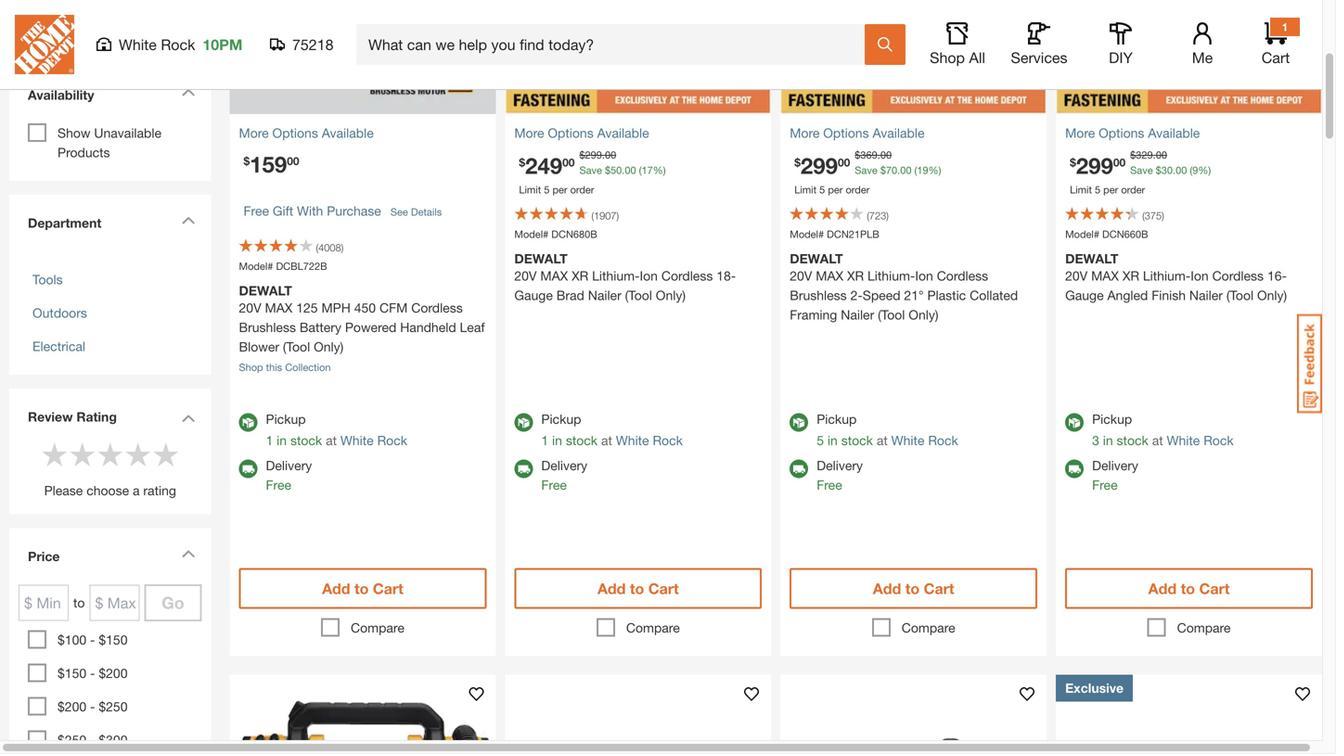 Task type: describe. For each thing, give the bounding box(es) containing it.
1 in from the left
[[277, 433, 287, 448]]

2-
[[851, 288, 863, 303]]

available for pickup image
[[790, 413, 809, 432]]

delivery free for dewalt 20v max xr lithium-ion cordless 18- gauge brad nailer (tool only)
[[542, 458, 588, 493]]

3
[[1093, 433, 1100, 448]]

shop inside dewalt 20v max 125 mph 450 cfm cordless brushless battery powered handheld leaf blower (tool only) shop this collection
[[239, 361, 263, 373]]

brushless inside 'dewalt 20v max xr lithium-ion cordless brushless 2-speed 21° plastic collated framing nailer (tool only)'
[[790, 288, 847, 303]]

dcn660b
[[1103, 228, 1149, 240]]

price-range-upperBound telephone field
[[90, 585, 140, 621]]

only) inside dewalt 20v max xr lithium-ion cordless 16- gauge angled finish nailer (tool only)
[[1258, 288, 1288, 303]]

services
[[1011, 49, 1068, 66]]

cart for dewalt 20v max xr lithium-ion cordless 18- gauge brad nailer (tool only)
[[649, 580, 679, 598]]

ion for (tool
[[640, 268, 658, 283]]

- for $100
[[90, 633, 95, 648]]

$250 - $300 link
[[58, 733, 128, 748]]

save for dewalt 20v max xr lithium-ion cordless 18- gauge brad nailer (tool only)
[[580, 164, 602, 176]]

. up 723
[[878, 149, 881, 161]]

00 up 50
[[605, 149, 617, 161]]

tools link
[[32, 272, 63, 287]]

options for dewalt 20v max xr lithium-ion cordless brushless 2-speed 21° plastic collated framing nailer (tool only)
[[824, 125, 869, 141]]

. left 19
[[898, 164, 901, 176]]

in for dewalt 20v max xr lithium-ion cordless 16- gauge angled finish nailer (tool only)
[[1103, 433, 1114, 448]]

cordless for (tool
[[1213, 268, 1264, 283]]

$300
[[99, 733, 128, 748]]

) for finish
[[1162, 210, 1165, 222]]

review
[[28, 409, 73, 425]]

more options available link for dewalt 20v max xr lithium-ion cordless 18- gauge brad nailer (tool only)
[[515, 123, 762, 143]]

limit for dewalt 20v max xr lithium-ion cordless 18- gauge brad nailer (tool only)
[[519, 184, 541, 196]]

tools
[[32, 272, 63, 287]]

%) for dewalt 20v max xr lithium-ion cordless 18- gauge brad nailer (tool only)
[[653, 164, 666, 176]]

add for dewalt 20v max xr lithium-ion cordless 16- gauge angled finish nailer (tool only)
[[1149, 580, 1177, 598]]

00 inside $ 159 00
[[287, 154, 299, 167]]

limit for dewalt 20v max xr lithium-ion cordless brushless 2-speed 21° plastic collated framing nailer (tool only)
[[795, 184, 817, 196]]

00 up 70
[[881, 149, 892, 161]]

leaf
[[460, 320, 485, 335]]

( inside $ 299 00 $ 369 . 00 save $ 70 . 00 ( 19 %) limit 5 per order
[[915, 164, 917, 176]]

xr for speed
[[847, 268, 864, 283]]

availability
[[28, 87, 94, 103]]

max for battery
[[265, 300, 293, 315]]

19
[[917, 164, 929, 176]]

more options available for dewalt 20v max xr lithium-ion cordless brushless 2-speed 21° plastic collated framing nailer (tool only)
[[790, 125, 925, 141]]

white rock link for 20v max xr lithium-ion cordless 18- gauge brad nailer (tool only)
[[616, 433, 683, 448]]

order for dewalt 20v max xr lithium-ion cordless 18- gauge brad nailer (tool only)
[[571, 184, 595, 196]]

20v inside dewalt 20v max 125 mph 450 cfm cordless brushless battery powered handheld leaf blower (tool only) shop this collection
[[239, 300, 261, 315]]

) down free gift with purchase see details
[[341, 242, 344, 254]]

exclusive
[[1066, 681, 1124, 696]]

per for dewalt 20v max xr lithium-ion cordless 18- gauge brad nailer (tool only)
[[553, 184, 568, 196]]

next-
[[58, 17, 90, 32]]

more for dewalt 20v max xr lithium-ion cordless brushless 2-speed 21° plastic collated framing nailer (tool only)
[[790, 125, 820, 141]]

unavailable
[[94, 125, 162, 141]]

cart 1
[[1262, 20, 1291, 66]]

$150 - $200 link
[[58, 666, 128, 681]]

9
[[1193, 164, 1199, 176]]

75218 button
[[270, 35, 334, 54]]

purchase
[[327, 203, 381, 218]]

1 star symbol image from the left
[[68, 441, 96, 469]]

services button
[[1010, 22, 1069, 67]]

20v for 20v max xr lithium-ion cordless 18- gauge brad nailer (tool only)
[[515, 268, 537, 283]]

$100 - $150
[[58, 633, 128, 648]]

limit for dewalt 20v max xr lithium-ion cordless 16- gauge angled finish nailer (tool only)
[[1070, 184, 1093, 196]]

price link
[[19, 538, 202, 581]]

$ inside $ 159 00
[[244, 154, 250, 167]]

2 star symbol image from the left
[[96, 441, 124, 469]]

dcn680b
[[552, 228, 598, 240]]

1 stock from the left
[[291, 433, 322, 448]]

framing
[[790, 307, 838, 322]]

1 vertical spatial $200
[[58, 699, 86, 715]]

diy button
[[1092, 22, 1151, 67]]

cordless inside dewalt 20v max 125 mph 450 cfm cordless brushless battery powered handheld leaf blower (tool only) shop this collection
[[411, 300, 463, 315]]

1 options from the left
[[272, 125, 318, 141]]

00 left 369 on the top
[[838, 156, 851, 169]]

30
[[1162, 164, 1173, 176]]

0 vertical spatial $250
[[99, 699, 128, 715]]

white rock 10pm
[[119, 36, 243, 53]]

5 inside pickup 5 in stock at white rock
[[817, 433, 824, 448]]

cart for dewalt 20v max xr lithium-ion cordless brushless 2-speed 21° plastic collated framing nailer (tool only)
[[924, 580, 955, 598]]

max for speed
[[816, 268, 844, 283]]

299 for dewalt 20v max xr lithium-ion cordless 16- gauge angled finish nailer (tool only)
[[1077, 152, 1114, 179]]

299 inside $ 249 00 $ 299 . 00 save $ 50 . 00 ( 17 %) limit 5 per order
[[585, 149, 602, 161]]

( 4008 )
[[316, 242, 344, 254]]

available shipping image
[[515, 460, 533, 478]]

delivery for dewalt 20v max xr lithium-ion cordless 16- gauge angled finish nailer (tool only)
[[1093, 458, 1139, 473]]

$250 - $300
[[58, 733, 128, 748]]

rock for dewalt 20v max xr lithium-ion cordless 18- gauge brad nailer (tool only)
[[653, 433, 683, 448]]

me
[[1193, 49, 1213, 66]]

white for dewalt 20v max xr lithium-ion cordless 18- gauge brad nailer (tool only)
[[616, 433, 649, 448]]

free gift with purchase see details
[[244, 203, 442, 218]]

329
[[1136, 149, 1153, 161]]

(tool inside dewalt 20v max xr lithium-ion cordless 16- gauge angled finish nailer (tool only)
[[1227, 288, 1254, 303]]

this
[[266, 361, 282, 373]]

gift
[[273, 203, 293, 218]]

more options available link for dewalt 20v max xr lithium-ion cordless brushless 2-speed 21° plastic collated framing nailer (tool only)
[[790, 123, 1038, 143]]

dewalt for 20v max xr lithium-ion cordless brushless 2-speed 21° plastic collated framing nailer (tool only)
[[790, 251, 843, 266]]

75218
[[292, 36, 334, 53]]

shop this collection link
[[239, 361, 331, 373]]

00 up 30
[[1156, 149, 1168, 161]]

more for dewalt 20v max xr lithium-ion cordless 18- gauge brad nailer (tool only)
[[515, 125, 544, 141]]

delivery free for dewalt 20v max xr lithium-ion cordless 16- gauge angled finish nailer (tool only)
[[1093, 458, 1139, 493]]

powered
[[345, 320, 397, 335]]

gauge for 299
[[1066, 288, 1104, 303]]

diy
[[1109, 49, 1133, 66]]

17
[[642, 164, 653, 176]]

dcbl722b
[[276, 260, 327, 272]]

dewalt for 20v max xr lithium-ion cordless 16- gauge angled finish nailer (tool only)
[[1066, 251, 1119, 266]]

stock for 20v max xr lithium-ion cordless 18- gauge brad nailer (tool only)
[[566, 433, 598, 448]]

see details button
[[391, 195, 442, 230]]

with
[[297, 203, 323, 218]]

in for dewalt 20v max xr lithium-ion cordless brushless 2-speed 21° plastic collated framing nailer (tool only)
[[828, 433, 838, 448]]

00 right 70
[[901, 164, 912, 176]]

plastic
[[928, 288, 967, 303]]

blower
[[239, 339, 279, 354]]

nailer inside dewalt 20v max xr lithium-ion cordless 16- gauge angled finish nailer (tool only)
[[1190, 288, 1223, 303]]

please choose a rating
[[44, 483, 176, 498]]

( inside $ 299 00 $ 329 . 00 save $ 30 . 00 ( 9 %) limit 5 per order
[[1190, 164, 1193, 176]]

1 add from the left
[[322, 580, 350, 598]]

gauge for 249
[[515, 288, 553, 303]]

. left 9
[[1173, 164, 1176, 176]]

rating
[[76, 409, 117, 425]]

save for dewalt 20v max xr lithium-ion cordless brushless 2-speed 21° plastic collated framing nailer (tool only)
[[855, 164, 878, 176]]

1 more options available link from the left
[[239, 123, 487, 143]]

5 for dewalt 20v max xr lithium-ion cordless 16- gauge angled finish nailer (tool only)
[[1095, 184, 1101, 196]]

1907
[[594, 210, 617, 222]]

450
[[354, 300, 376, 315]]

pickup for dewalt 20v max xr lithium-ion cordless 16- gauge angled finish nailer (tool only)
[[1093, 412, 1133, 427]]

369
[[861, 149, 878, 161]]

rock for dewalt 20v max xr lithium-ion cordless 16- gauge angled finish nailer (tool only)
[[1204, 433, 1234, 448]]

free for dewalt 20v max xr lithium-ion cordless 16- gauge angled finish nailer (tool only)
[[1093, 477, 1118, 493]]

pickup 3 in stock at white rock
[[1093, 412, 1234, 448]]

model# for dewalt 20v max xr lithium-ion cordless brushless 2-speed 21° plastic collated framing nailer (tool only)
[[790, 228, 824, 240]]

723
[[870, 210, 887, 222]]

pickup 1 in stock at white rock for 159
[[266, 412, 408, 448]]

available for dewalt 20v max xr lithium-ion cordless 16- gauge angled finish nailer (tool only)
[[1149, 125, 1201, 141]]

day
[[90, 17, 112, 32]]

white for dewalt 20v max xr lithium-ion cordless 16- gauge angled finish nailer (tool only)
[[1167, 433, 1201, 448]]

all
[[970, 49, 986, 66]]

dewalt for 20v max xr lithium-ion cordless 18- gauge brad nailer (tool only)
[[515, 251, 568, 266]]

model# dcbl722b
[[239, 260, 327, 272]]

( 375 )
[[1143, 210, 1165, 222]]

mph
[[322, 300, 351, 315]]

10pm
[[203, 36, 243, 53]]

model# left dcbl722b
[[239, 260, 273, 272]]

8 in. 20-volt pruning electric battery chainsaw (tool only) image
[[781, 675, 1047, 755]]

( up dcbl722b
[[316, 242, 319, 254]]

( 723 )
[[867, 210, 889, 222]]

go
[[162, 593, 185, 613]]

( inside $ 249 00 $ 299 . 00 save $ 50 . 00 ( 17 %) limit 5 per order
[[639, 164, 642, 176]]

20v max 12in. brushless battery powered chainsaw, tool only image
[[505, 675, 772, 755]]

3 caret icon image from the top
[[181, 414, 195, 423]]

more options available for dewalt 20v max xr lithium-ion cordless 18- gauge brad nailer (tool only)
[[515, 125, 649, 141]]

me button
[[1173, 22, 1233, 67]]

white rock link for 20v max xr lithium-ion cordless brushless 2-speed 21° plastic collated framing nailer (tool only)
[[892, 433, 959, 448]]

xr for angled
[[1123, 268, 1140, 283]]

lithium- for nailer
[[592, 268, 640, 283]]

$200 - $250
[[58, 699, 128, 715]]

show unavailable products link
[[58, 125, 162, 160]]

shop all
[[930, 49, 986, 66]]

299 for dewalt 20v max xr lithium-ion cordless brushless 2-speed 21° plastic collated framing nailer (tool only)
[[801, 152, 838, 179]]

dewalt 20v max 125 mph 450 cfm cordless brushless battery powered handheld leaf blower (tool only) shop this collection
[[239, 283, 485, 373]]

375
[[1145, 210, 1162, 222]]

0 horizontal spatial $150
[[58, 666, 86, 681]]

dewalt 20v max xr lithium-ion cordless 18- gauge brad nailer (tool only)
[[515, 251, 736, 303]]

available for pickup image for 249
[[515, 413, 533, 432]]

per for dewalt 20v max xr lithium-ion cordless 16- gauge angled finish nailer (tool only)
[[1104, 184, 1119, 196]]

125
[[296, 300, 318, 315]]

. up the 375 on the right top
[[1153, 149, 1156, 161]]

department
[[28, 215, 101, 231]]

at for 20v max xr lithium-ion cordless 16- gauge angled finish nailer (tool only)
[[1153, 433, 1164, 448]]

lithium- for 21°
[[868, 268, 916, 283]]

20v for 20v max xr lithium-ion cordless 16- gauge angled finish nailer (tool only)
[[1066, 268, 1088, 283]]

159
[[250, 151, 287, 177]]

0 vertical spatial $150
[[99, 633, 128, 648]]

handheld
[[400, 320, 456, 335]]

add to cart button for 20v max xr lithium-ion cordless brushless 2-speed 21° plastic collated framing nailer (tool only)
[[790, 568, 1038, 609]]

1 star symbol image from the left
[[41, 441, 68, 469]]

pickup 5 in stock at white rock
[[817, 412, 959, 448]]

stock for 20v max xr lithium-ion cordless 16- gauge angled finish nailer (tool only)
[[1117, 433, 1149, 448]]

model# dcn680b
[[515, 228, 598, 240]]

( up dcn660b
[[1143, 210, 1145, 222]]



Task type: vqa. For each thing, say whether or not it's contained in the screenshot.
"drawer close" IMAGE on the top right of page
no



Task type: locate. For each thing, give the bounding box(es) containing it.
5 inside $ 249 00 $ 299 . 00 save $ 50 . 00 ( 17 %) limit 5 per order
[[544, 184, 550, 196]]

max inside 'dewalt 20v max xr lithium-ion cordless brushless 2-speed 21° plastic collated framing nailer (tool only)'
[[816, 268, 844, 283]]

add to cart button for 20v max xr lithium-ion cordless 18- gauge brad nailer (tool only)
[[515, 568, 762, 609]]

5 for dewalt 20v max xr lithium-ion cordless 18- gauge brad nailer (tool only)
[[544, 184, 550, 196]]

star symbol image down review rating link
[[68, 441, 96, 469]]

order up the 375 on the right top
[[1122, 184, 1146, 196]]

brushless up framing
[[790, 288, 847, 303]]

0 horizontal spatial $250
[[58, 733, 86, 748]]

at for 20v max xr lithium-ion cordless 18- gauge brad nailer (tool only)
[[601, 433, 613, 448]]

20v max 8in. cordless battery powered pole saw, tool only image
[[1056, 675, 1323, 755]]

1 horizontal spatial pickup 1 in stock at white rock
[[542, 412, 683, 448]]

1 horizontal spatial ion
[[916, 268, 934, 283]]

save inside $ 249 00 $ 299 . 00 save $ 50 . 00 ( 17 %) limit 5 per order
[[580, 164, 602, 176]]

1 more from the left
[[239, 125, 269, 141]]

0 horizontal spatial pickup 1 in stock at white rock
[[266, 412, 408, 448]]

more options available link for dewalt 20v max xr lithium-ion cordless 16- gauge angled finish nailer (tool only)
[[1066, 123, 1313, 143]]

compare up 8 in. 20-volt pruning electric battery chainsaw (tool only) image
[[902, 620, 956, 636]]

add to cart button
[[239, 568, 487, 609], [515, 568, 762, 609], [790, 568, 1038, 609], [1066, 568, 1313, 609]]

) for 21°
[[887, 210, 889, 222]]

ion for plastic
[[916, 268, 934, 283]]

pickup inside pickup 3 in stock at white rock
[[1093, 412, 1133, 427]]

2 horizontal spatial xr
[[1123, 268, 1140, 283]]

4 stock from the left
[[1117, 433, 1149, 448]]

more options available link up 9
[[1066, 123, 1313, 143]]

model# dcn21plb
[[790, 228, 880, 240]]

1 gauge from the left
[[515, 288, 553, 303]]

star symbol image up "please choose a rating"
[[96, 441, 124, 469]]

limit inside $ 299 00 $ 369 . 00 save $ 70 . 00 ( 19 %) limit 5 per order
[[795, 184, 817, 196]]

2 horizontal spatial order
[[1122, 184, 1146, 196]]

0 horizontal spatial 299
[[585, 149, 602, 161]]

$ 249 00 $ 299 . 00 save $ 50 . 00 ( 17 %) limit 5 per order
[[519, 149, 666, 196]]

$100
[[58, 633, 86, 648]]

details
[[411, 206, 442, 218]]

5
[[544, 184, 550, 196], [820, 184, 825, 196], [1095, 184, 1101, 196], [817, 433, 824, 448]]

(tool
[[625, 288, 652, 303], [1227, 288, 1254, 303], [878, 307, 905, 322], [283, 339, 310, 354]]

3 stock from the left
[[842, 433, 873, 448]]

next-day delivery
[[58, 17, 162, 32]]

review rating
[[28, 409, 117, 425]]

$150 down "$100"
[[58, 666, 86, 681]]

1 available from the left
[[322, 125, 374, 141]]

(tool inside dewalt 20v max 125 mph 450 cfm cordless brushless battery powered handheld leaf blower (tool only) shop this collection
[[283, 339, 310, 354]]

nailer down 2-
[[841, 307, 875, 322]]

available shipping image for pickup 5 in stock at white rock
[[790, 460, 809, 478]]

more options available for dewalt 20v max xr lithium-ion cordless 16- gauge angled finish nailer (tool only)
[[1066, 125, 1201, 141]]

0 horizontal spatial brushless
[[239, 320, 296, 335]]

products
[[58, 145, 110, 160]]

nailer
[[588, 288, 622, 303], [1190, 288, 1223, 303], [841, 307, 875, 322]]

pickup 1 in stock at white rock for 249
[[542, 412, 683, 448]]

more options available up '329'
[[1066, 125, 1201, 141]]

nailer inside dewalt 20v max xr lithium-ion cordless 18- gauge brad nailer (tool only)
[[588, 288, 622, 303]]

00 left 9
[[1176, 164, 1188, 176]]

20v up blower at top
[[239, 300, 261, 315]]

4 available from the left
[[1149, 125, 1201, 141]]

2 in from the left
[[552, 433, 562, 448]]

1 horizontal spatial order
[[846, 184, 870, 196]]

ion inside dewalt 20v max xr lithium-ion cordless 16- gauge angled finish nailer (tool only)
[[1191, 268, 1209, 283]]

more options available link
[[239, 123, 487, 143], [515, 123, 762, 143], [790, 123, 1038, 143], [1066, 123, 1313, 143]]

2 stock from the left
[[566, 433, 598, 448]]

gauge inside dewalt 20v max xr lithium-ion cordless 16- gauge angled finish nailer (tool only)
[[1066, 288, 1104, 303]]

compare for dewalt 20v max xr lithium-ion cordless 18- gauge brad nailer (tool only)
[[626, 620, 680, 636]]

dewalt inside dewalt 20v max xr lithium-ion cordless 18- gauge brad nailer (tool only)
[[515, 251, 568, 266]]

max for brad
[[541, 268, 568, 283]]

per down 249
[[553, 184, 568, 196]]

go button
[[144, 585, 202, 622]]

3 more options available link from the left
[[790, 123, 1038, 143]]

%) right 50
[[653, 164, 666, 176]]

3 per from the left
[[1104, 184, 1119, 196]]

star symbol image
[[68, 441, 96, 469], [124, 441, 152, 469]]

model# left dcn680b at the top left of page
[[515, 228, 549, 240]]

2 at from the left
[[601, 433, 613, 448]]

1 horizontal spatial brushless
[[790, 288, 847, 303]]

00 right 50
[[625, 164, 636, 176]]

in inside pickup 5 in stock at white rock
[[828, 433, 838, 448]]

$150 down price-range-upperbound phone field
[[99, 633, 128, 648]]

save left 50
[[580, 164, 602, 176]]

2 lithium- from the left
[[868, 268, 916, 283]]

1 per from the left
[[553, 184, 568, 196]]

more for dewalt 20v max xr lithium-ion cordless 16- gauge angled finish nailer (tool only)
[[1066, 125, 1096, 141]]

299 right 249
[[585, 149, 602, 161]]

model# for dewalt 20v max xr lithium-ion cordless 18- gauge brad nailer (tool only)
[[515, 228, 549, 240]]

order up 723
[[846, 184, 870, 196]]

4 more from the left
[[1066, 125, 1096, 141]]

brad
[[557, 288, 585, 303]]

$200 up $200 - $250
[[99, 666, 128, 681]]

add to cart for dewalt 20v max xr lithium-ion cordless 18- gauge brad nailer (tool only)
[[598, 580, 679, 598]]

3 compare from the left
[[902, 620, 956, 636]]

free gift with purchase button
[[244, 192, 381, 230]]

4 add to cart from the left
[[1149, 580, 1230, 598]]

pickup for dewalt 20v max xr lithium-ion cordless 18- gauge brad nailer (tool only)
[[542, 412, 581, 427]]

( up dcn21plb
[[867, 210, 870, 222]]

2 compare from the left
[[626, 620, 680, 636]]

1 available for pickup image from the left
[[239, 413, 258, 432]]

2 pickup 1 in stock at white rock from the left
[[542, 412, 683, 448]]

1 vertical spatial shop
[[239, 361, 263, 373]]

more up 159
[[239, 125, 269, 141]]

ion inside 'dewalt 20v max xr lithium-ion cordless brushless 2-speed 21° plastic collated framing nailer (tool only)'
[[916, 268, 934, 283]]

299
[[585, 149, 602, 161], [801, 152, 838, 179], [1077, 152, 1114, 179]]

rock inside pickup 5 in stock at white rock
[[929, 433, 959, 448]]

2 order from the left
[[846, 184, 870, 196]]

20v max xr lithium-ion cordless brushless 2-speed 21° plastic collated framing nailer (tool only) image
[[781, 0, 1047, 114]]

4 more options available link from the left
[[1066, 123, 1313, 143]]

lithium- inside 'dewalt 20v max xr lithium-ion cordless brushless 2-speed 21° plastic collated framing nailer (tool only)'
[[868, 268, 916, 283]]

00 up gift
[[287, 154, 299, 167]]

) down 30
[[1162, 210, 1165, 222]]

4 add from the left
[[1149, 580, 1177, 598]]

model# for dewalt 20v max xr lithium-ion cordless 16- gauge angled finish nailer (tool only)
[[1066, 228, 1100, 240]]

dewalt down model# dcbl722b
[[239, 283, 292, 298]]

2 ion from the left
[[916, 268, 934, 283]]

0 horizontal spatial per
[[553, 184, 568, 196]]

1 add to cart button from the left
[[239, 568, 487, 609]]

3 more from the left
[[790, 125, 820, 141]]

4 delivery free from the left
[[1093, 458, 1139, 493]]

dewalt inside dewalt 20v max 125 mph 450 cfm cordless brushless battery powered handheld leaf blower (tool only) shop this collection
[[239, 283, 292, 298]]

20v down model# dcn680b
[[515, 268, 537, 283]]

)
[[617, 210, 619, 222], [887, 210, 889, 222], [1162, 210, 1165, 222], [341, 242, 344, 254]]

4 white rock link from the left
[[1167, 433, 1234, 448]]

%) inside $ 249 00 $ 299 . 00 save $ 50 . 00 ( 17 %) limit 5 per order
[[653, 164, 666, 176]]

1 horizontal spatial save
[[855, 164, 878, 176]]

1 horizontal spatial nailer
[[841, 307, 875, 322]]

1 for 159
[[266, 433, 273, 448]]

compare
[[351, 620, 405, 636], [626, 620, 680, 636], [902, 620, 956, 636], [1178, 620, 1231, 636]]

caret icon image for availability
[[181, 88, 195, 97]]

2 add from the left
[[598, 580, 626, 598]]

order inside $ 249 00 $ 299 . 00 save $ 50 . 00 ( 17 %) limit 5 per order
[[571, 184, 595, 196]]

$200 - $250 link
[[58, 699, 128, 715]]

the home depot logo image
[[15, 15, 74, 74]]

18-
[[717, 268, 736, 283]]

3 options from the left
[[824, 125, 869, 141]]

stock for 20v max xr lithium-ion cordless brushless 2-speed 21° plastic collated framing nailer (tool only)
[[842, 433, 873, 448]]

%) right 70
[[929, 164, 942, 176]]

( 1907 )
[[592, 210, 619, 222]]

cordless inside dewalt 20v max xr lithium-ion cordless 18- gauge brad nailer (tool only)
[[662, 268, 713, 283]]

0 horizontal spatial lithium-
[[592, 268, 640, 283]]

4 at from the left
[[1153, 433, 1164, 448]]

caret icon image inside availability link
[[181, 88, 195, 97]]

1 horizontal spatial $150
[[99, 633, 128, 648]]

more up 249
[[515, 125, 544, 141]]

50
[[611, 164, 622, 176]]

available for pickup image for 299
[[1066, 413, 1084, 432]]

0 vertical spatial shop
[[930, 49, 965, 66]]

What can we help you find today? search field
[[369, 25, 864, 64]]

%) inside $ 299 00 $ 369 . 00 save $ 70 . 00 ( 19 %) limit 5 per order
[[929, 164, 942, 176]]

3 add from the left
[[873, 580, 902, 598]]

2 limit from the left
[[795, 184, 817, 196]]

order inside $ 299 00 $ 329 . 00 save $ 30 . 00 ( 9 %) limit 5 per order
[[1122, 184, 1146, 196]]

dewalt inside 'dewalt 20v max xr lithium-ion cordless brushless 2-speed 21° plastic collated framing nailer (tool only)'
[[790, 251, 843, 266]]

rock inside pickup 3 in stock at white rock
[[1204, 433, 1234, 448]]

2 - from the top
[[90, 666, 95, 681]]

cordless inside 'dewalt 20v max xr lithium-ion cordless brushless 2-speed 21° plastic collated framing nailer (tool only)'
[[937, 268, 989, 283]]

only) inside 'dewalt 20v max xr lithium-ion cordless brushless 2-speed 21° plastic collated framing nailer (tool only)'
[[909, 307, 939, 322]]

$250 up $300
[[99, 699, 128, 715]]

$ 299 00 $ 329 . 00 save $ 30 . 00 ( 9 %) limit 5 per order
[[1070, 149, 1212, 196]]

1 caret icon image from the top
[[181, 88, 195, 97]]

0 horizontal spatial limit
[[519, 184, 541, 196]]

lithium- down dcn680b at the top left of page
[[592, 268, 640, 283]]

1 horizontal spatial limit
[[795, 184, 817, 196]]

available shipping image for pickup 1 in stock at white rock
[[239, 460, 258, 478]]

1 white rock link from the left
[[341, 433, 408, 448]]

more options available
[[239, 125, 374, 141], [515, 125, 649, 141], [790, 125, 925, 141], [1066, 125, 1201, 141]]

caret icon image inside department link
[[181, 216, 195, 225]]

more options available link up the purchase
[[239, 123, 487, 143]]

20v inside 'dewalt 20v max xr lithium-ion cordless brushless 2-speed 21° plastic collated framing nailer (tool only)'
[[790, 268, 813, 283]]

star symbol image up a
[[124, 441, 152, 469]]

2 xr from the left
[[847, 268, 864, 283]]

5 inside $ 299 00 $ 369 . 00 save $ 70 . 00 ( 19 %) limit 5 per order
[[820, 184, 825, 196]]

20v max xr lithium-ion cordless 18-gauge brad nailer (tool only) image
[[505, 0, 772, 114]]

xr inside dewalt 20v max xr lithium-ion cordless 16- gauge angled finish nailer (tool only)
[[1123, 268, 1140, 283]]

0 horizontal spatial gauge
[[515, 288, 553, 303]]

2 horizontal spatial %)
[[1199, 164, 1212, 176]]

00 left 50
[[563, 156, 575, 169]]

compare for dewalt 20v max xr lithium-ion cordless 16- gauge angled finish nailer (tool only)
[[1178, 620, 1231, 636]]

2 horizontal spatial available for pickup image
[[1066, 413, 1084, 432]]

0 horizontal spatial available for pickup image
[[239, 413, 258, 432]]

0 horizontal spatial nailer
[[588, 288, 622, 303]]

xr up angled
[[1123, 268, 1140, 283]]

1 lithium- from the left
[[592, 268, 640, 283]]

available shipping image for pickup 3 in stock at white rock
[[1066, 460, 1084, 478]]

order for dewalt 20v max xr lithium-ion cordless brushless 2-speed 21° plastic collated framing nailer (tool only)
[[846, 184, 870, 196]]

%)
[[653, 164, 666, 176], [929, 164, 942, 176], [1199, 164, 1212, 176]]

2 more options available from the left
[[515, 125, 649, 141]]

max left '125'
[[265, 300, 293, 315]]

1 horizontal spatial lithium-
[[868, 268, 916, 283]]

1 ion from the left
[[640, 268, 658, 283]]

delivery for dewalt 20v max xr lithium-ion cordless brushless 2-speed 21° plastic collated framing nailer (tool only)
[[817, 458, 863, 473]]

outdoors link
[[32, 305, 87, 321]]

xr for brad
[[572, 268, 589, 283]]

3 available from the left
[[873, 125, 925, 141]]

star symbol image up please
[[41, 441, 68, 469]]

brushless inside dewalt 20v max 125 mph 450 cfm cordless brushless battery powered handheld leaf blower (tool only) shop this collection
[[239, 320, 296, 335]]

5 for dewalt 20v max xr lithium-ion cordless brushless 2-speed 21° plastic collated framing nailer (tool only)
[[820, 184, 825, 196]]

20v max cordless electric portable inflator (tool only) image
[[230, 675, 496, 755]]

3 add to cart from the left
[[873, 580, 955, 598]]

please
[[44, 483, 83, 498]]

available up free gift with purchase see details
[[322, 125, 374, 141]]

1 horizontal spatial available shipping image
[[790, 460, 809, 478]]

2 horizontal spatial per
[[1104, 184, 1119, 196]]

2 horizontal spatial nailer
[[1190, 288, 1223, 303]]

xr inside 'dewalt 20v max xr lithium-ion cordless brushless 2-speed 21° plastic collated framing nailer (tool only)'
[[847, 268, 864, 283]]

electrical link
[[32, 339, 85, 354]]

show
[[58, 125, 91, 141]]

1 vertical spatial brushless
[[239, 320, 296, 335]]

more options available link up 19
[[790, 123, 1038, 143]]

3 ion from the left
[[1191, 268, 1209, 283]]

2 delivery free from the left
[[542, 458, 588, 493]]

dcn21plb
[[827, 228, 880, 240]]

$100 - $150 link
[[58, 633, 128, 648]]

- for $150
[[90, 666, 95, 681]]

$
[[580, 149, 585, 161], [855, 149, 861, 161], [1131, 149, 1136, 161], [244, 154, 250, 167], [519, 156, 525, 169], [795, 156, 801, 169], [1070, 156, 1077, 169], [605, 164, 611, 176], [881, 164, 886, 176], [1156, 164, 1162, 176]]

0 horizontal spatial xr
[[572, 268, 589, 283]]

price-range-lowerBound telephone field
[[19, 585, 69, 621]]

limit up 'model# dcn21plb'
[[795, 184, 817, 196]]

1 xr from the left
[[572, 268, 589, 283]]

1 horizontal spatial $200
[[99, 666, 128, 681]]

at inside pickup 5 in stock at white rock
[[877, 433, 888, 448]]

white for dewalt 20v max xr lithium-ion cordless brushless 2-speed 21° plastic collated framing nailer (tool only)
[[892, 433, 925, 448]]

free for dewalt 20v max xr lithium-ion cordless brushless 2-speed 21° plastic collated framing nailer (tool only)
[[817, 477, 843, 493]]

0 vertical spatial $200
[[99, 666, 128, 681]]

0 vertical spatial brushless
[[790, 288, 847, 303]]

white inside pickup 3 in stock at white rock
[[1167, 433, 1201, 448]]

model# left dcn660b
[[1066, 228, 1100, 240]]

1 for 249
[[542, 433, 549, 448]]

. left the 17
[[622, 164, 625, 176]]

model# dcn660b
[[1066, 228, 1149, 240]]

per
[[553, 184, 568, 196], [828, 184, 843, 196], [1104, 184, 1119, 196]]

lithium- for finish
[[1143, 268, 1191, 283]]

in for dewalt 20v max xr lithium-ion cordless 18- gauge brad nailer (tool only)
[[552, 433, 562, 448]]

1 add to cart from the left
[[322, 580, 404, 598]]

ion inside dewalt 20v max xr lithium-ion cordless 18- gauge brad nailer (tool only)
[[640, 268, 658, 283]]

feedback link image
[[1298, 314, 1323, 414]]

dewalt inside dewalt 20v max xr lithium-ion cordless 16- gauge angled finish nailer (tool only)
[[1066, 251, 1119, 266]]

20v inside dewalt 20v max xr lithium-ion cordless 16- gauge angled finish nailer (tool only)
[[1066, 268, 1088, 283]]

0 horizontal spatial $200
[[58, 699, 86, 715]]

lithium- inside dewalt 20v max xr lithium-ion cordless 16- gauge angled finish nailer (tool only)
[[1143, 268, 1191, 283]]

0 horizontal spatial star symbol image
[[68, 441, 96, 469]]

2 add to cart button from the left
[[515, 568, 762, 609]]

nailer right brad
[[588, 288, 622, 303]]

2 horizontal spatial save
[[1131, 164, 1153, 176]]

3 available shipping image from the left
[[1066, 460, 1084, 478]]

0 horizontal spatial save
[[580, 164, 602, 176]]

0 horizontal spatial 1
[[266, 433, 273, 448]]

only) inside dewalt 20v max 125 mph 450 cfm cordless brushless battery powered handheld leaf blower (tool only) shop this collection
[[314, 339, 344, 354]]

2 horizontal spatial available shipping image
[[1066, 460, 1084, 478]]

per up 'model# dcn21plb'
[[828, 184, 843, 196]]

3 more options available from the left
[[790, 125, 925, 141]]

20v max 125 mph 450 cfm cordless brushless battery powered handheld leaf blower (tool only) image
[[230, 0, 496, 114], [230, 0, 496, 114]]

more options available link up the 17
[[515, 123, 762, 143]]

( up dcn680b at the top left of page
[[592, 210, 594, 222]]

max
[[541, 268, 568, 283], [816, 268, 844, 283], [1092, 268, 1119, 283], [265, 300, 293, 315]]

to
[[355, 580, 369, 598], [630, 580, 644, 598], [906, 580, 920, 598], [1181, 580, 1196, 598], [73, 595, 85, 611]]

availability link
[[19, 76, 202, 119]]

4 compare from the left
[[1178, 620, 1231, 636]]

- down $150 - $200
[[90, 699, 95, 715]]

dewalt down 'model# dcn21plb'
[[790, 251, 843, 266]]

4008
[[319, 242, 341, 254]]

1 save from the left
[[580, 164, 602, 176]]

available for pickup image down shop this collection link on the top
[[239, 413, 258, 432]]

16-
[[1268, 268, 1287, 283]]

ion for nailer
[[1191, 268, 1209, 283]]

1 horizontal spatial shop
[[930, 49, 965, 66]]

pickup for dewalt 20v max xr lithium-ion cordless brushless 2-speed 21° plastic collated framing nailer (tool only)
[[817, 412, 857, 427]]

pickup inside pickup 5 in stock at white rock
[[817, 412, 857, 427]]

shop down blower at top
[[239, 361, 263, 373]]

4 pickup from the left
[[1093, 412, 1133, 427]]

3 star symbol image from the left
[[152, 441, 180, 469]]

2 pickup from the left
[[542, 412, 581, 427]]

cordless up handheld
[[411, 300, 463, 315]]

save for dewalt 20v max xr lithium-ion cordless 16- gauge angled finish nailer (tool only)
[[1131, 164, 1153, 176]]

0 horizontal spatial star symbol image
[[41, 441, 68, 469]]

2 horizontal spatial limit
[[1070, 184, 1093, 196]]

4 caret icon image from the top
[[181, 550, 195, 558]]

20v max xr lithium-ion cordless 16-gauge angled finish nailer (tool only) image
[[1056, 0, 1323, 114]]

1 pickup 1 in stock at white rock from the left
[[266, 412, 408, 448]]

available for pickup image for 159
[[239, 413, 258, 432]]

00 left '329'
[[1114, 156, 1126, 169]]

299 inside $ 299 00 $ 369 . 00 save $ 70 . 00 ( 19 %) limit 5 per order
[[801, 152, 838, 179]]

2 more options available link from the left
[[515, 123, 762, 143]]

save down 369 on the top
[[855, 164, 878, 176]]

xr
[[572, 268, 589, 283], [847, 268, 864, 283], [1123, 268, 1140, 283]]

save inside $ 299 00 $ 369 . 00 save $ 70 . 00 ( 19 %) limit 5 per order
[[855, 164, 878, 176]]

options up $ 159 00
[[272, 125, 318, 141]]

2 white rock link from the left
[[616, 433, 683, 448]]

available for pickup image left pickup 3 in stock at white rock
[[1066, 413, 1084, 432]]

white inside pickup 5 in stock at white rock
[[892, 433, 925, 448]]

2 horizontal spatial 299
[[1077, 152, 1114, 179]]

white
[[119, 36, 157, 53], [341, 433, 374, 448], [616, 433, 649, 448], [892, 433, 925, 448], [1167, 433, 1201, 448]]

max inside dewalt 20v max 125 mph 450 cfm cordless brushless battery powered handheld leaf blower (tool only) shop this collection
[[265, 300, 293, 315]]

price
[[28, 549, 60, 564]]

2 save from the left
[[855, 164, 878, 176]]

max up angled
[[1092, 268, 1119, 283]]

1 horizontal spatial gauge
[[1066, 288, 1104, 303]]

compare for dewalt 20v max xr lithium-ion cordless brushless 2-speed 21° plastic collated framing nailer (tool only)
[[902, 620, 956, 636]]

in inside pickup 3 in stock at white rock
[[1103, 433, 1114, 448]]

3 add to cart button from the left
[[790, 568, 1038, 609]]

1 pickup from the left
[[266, 412, 306, 427]]

3 delivery free from the left
[[817, 458, 863, 493]]

1 horizontal spatial 1
[[542, 433, 549, 448]]

2 horizontal spatial 1
[[1283, 20, 1289, 33]]

add to cart button for 20v max xr lithium-ion cordless 16- gauge angled finish nailer (tool only)
[[1066, 568, 1313, 609]]

compare up the 20v max cordless electric portable inflator (tool only) image
[[351, 620, 405, 636]]

next-day delivery link
[[58, 17, 162, 32]]

max inside dewalt 20v max xr lithium-ion cordless 18- gauge brad nailer (tool only)
[[541, 268, 568, 283]]

1 inside the cart 1
[[1283, 20, 1289, 33]]

options up 369 on the top
[[824, 125, 869, 141]]

2 horizontal spatial lithium-
[[1143, 268, 1191, 283]]

collated
[[970, 288, 1018, 303]]

299 inside $ 299 00 $ 329 . 00 save $ 30 . 00 ( 9 %) limit 5 per order
[[1077, 152, 1114, 179]]

to for dewalt 20v max xr lithium-ion cordless 16- gauge angled finish nailer (tool only)
[[1181, 580, 1196, 598]]

2 available from the left
[[597, 125, 649, 141]]

shop left the all
[[930, 49, 965, 66]]

limit inside $ 249 00 $ 299 . 00 save $ 50 . 00 ( 17 %) limit 5 per order
[[519, 184, 541, 196]]

gauge inside dewalt 20v max xr lithium-ion cordless 18- gauge brad nailer (tool only)
[[515, 288, 553, 303]]

0 horizontal spatial available shipping image
[[239, 460, 258, 478]]

order
[[571, 184, 595, 196], [846, 184, 870, 196], [1122, 184, 1146, 196]]

dewalt 20v max xr lithium-ion cordless 16- gauge angled finish nailer (tool only)
[[1066, 251, 1288, 303]]

4 add to cart button from the left
[[1066, 568, 1313, 609]]

0 horizontal spatial %)
[[653, 164, 666, 176]]

3 order from the left
[[1122, 184, 1146, 196]]

4 - from the top
[[90, 733, 95, 748]]

lithium- up 'finish'
[[1143, 268, 1191, 283]]

2 available for pickup image from the left
[[515, 413, 533, 432]]

20v down model# dcn660b
[[1066, 268, 1088, 283]]

3 white rock link from the left
[[892, 433, 959, 448]]

(tool inside dewalt 20v max xr lithium-ion cordless 18- gauge brad nailer (tool only)
[[625, 288, 652, 303]]

2 star symbol image from the left
[[124, 441, 152, 469]]

more up $ 299 00 $ 369 . 00 save $ 70 . 00 ( 19 %) limit 5 per order
[[790, 125, 820, 141]]

a
[[133, 483, 140, 498]]

save
[[580, 164, 602, 176], [855, 164, 878, 176], [1131, 164, 1153, 176]]

limit inside $ 299 00 $ 329 . 00 save $ 30 . 00 ( 9 %) limit 5 per order
[[1070, 184, 1093, 196]]

stock inside pickup 5 in stock at white rock
[[842, 433, 873, 448]]

3 in from the left
[[828, 433, 838, 448]]

1 vertical spatial $250
[[58, 733, 86, 748]]

available
[[322, 125, 374, 141], [597, 125, 649, 141], [873, 125, 925, 141], [1149, 125, 1201, 141]]

1 horizontal spatial $250
[[99, 699, 128, 715]]

20v inside dewalt 20v max xr lithium-ion cordless 18- gauge brad nailer (tool only)
[[515, 268, 537, 283]]

$ 159 00
[[244, 151, 299, 177]]

collection
[[285, 361, 331, 373]]

4 more options available from the left
[[1066, 125, 1201, 141]]

cordless up plastic
[[937, 268, 989, 283]]

(
[[639, 164, 642, 176], [915, 164, 917, 176], [1190, 164, 1193, 176], [592, 210, 594, 222], [867, 210, 870, 222], [1143, 210, 1145, 222], [316, 242, 319, 254]]

to for dewalt 20v max xr lithium-ion cordless 18- gauge brad nailer (tool only)
[[630, 580, 644, 598]]

299 left 369 on the top
[[801, 152, 838, 179]]

3 - from the top
[[90, 699, 95, 715]]

options for dewalt 20v max xr lithium-ion cordless 16- gauge angled finish nailer (tool only)
[[1099, 125, 1145, 141]]

max for angled
[[1092, 268, 1119, 283]]

$200 down $150 - $200
[[58, 699, 86, 715]]

1 horizontal spatial star symbol image
[[124, 441, 152, 469]]

shop all button
[[928, 22, 988, 67]]

shop inside button
[[930, 49, 965, 66]]

caret icon image
[[181, 88, 195, 97], [181, 216, 195, 225], [181, 414, 195, 423], [181, 550, 195, 558]]

1 more options available from the left
[[239, 125, 374, 141]]

per up model# dcn660b
[[1104, 184, 1119, 196]]

cordless left 18-
[[662, 268, 713, 283]]

to for dewalt 20v max xr lithium-ion cordless brushless 2-speed 21° plastic collated framing nailer (tool only)
[[906, 580, 920, 598]]

choose
[[87, 483, 129, 498]]

1 horizontal spatial per
[[828, 184, 843, 196]]

per for dewalt 20v max xr lithium-ion cordless brushless 2-speed 21° plastic collated framing nailer (tool only)
[[828, 184, 843, 196]]

249
[[525, 152, 563, 179]]

add to cart for dewalt 20v max xr lithium-ion cordless 16- gauge angled finish nailer (tool only)
[[1149, 580, 1230, 598]]

70
[[886, 164, 898, 176]]

star symbol image
[[41, 441, 68, 469], [96, 441, 124, 469], [152, 441, 180, 469]]

%) inside $ 299 00 $ 329 . 00 save $ 30 . 00 ( 9 %) limit 5 per order
[[1199, 164, 1212, 176]]

4 in from the left
[[1103, 433, 1114, 448]]

at inside pickup 3 in stock at white rock
[[1153, 433, 1164, 448]]

delivery for dewalt 20v max xr lithium-ion cordless 18- gauge brad nailer (tool only)
[[542, 458, 588, 473]]

add to cart for dewalt 20v max xr lithium-ion cordless brushless 2-speed 21° plastic collated framing nailer (tool only)
[[873, 580, 955, 598]]

1 horizontal spatial %)
[[929, 164, 942, 176]]

rock
[[161, 36, 195, 53], [377, 433, 408, 448], [653, 433, 683, 448], [929, 433, 959, 448], [1204, 433, 1234, 448]]

2 more from the left
[[515, 125, 544, 141]]

free for dewalt 20v max xr lithium-ion cordless 18- gauge brad nailer (tool only)
[[542, 477, 567, 493]]

nailer inside 'dewalt 20v max xr lithium-ion cordless brushless 2-speed 21° plastic collated framing nailer (tool only)'
[[841, 307, 875, 322]]

compare up 20v max 8in. cordless battery powered pole saw, tool only image on the bottom
[[1178, 620, 1231, 636]]

(tool inside 'dewalt 20v max xr lithium-ion cordless brushless 2-speed 21° plastic collated framing nailer (tool only)'
[[878, 307, 905, 322]]

2 add to cart from the left
[[598, 580, 679, 598]]

%) for dewalt 20v max xr lithium-ion cordless brushless 2-speed 21° plastic collated framing nailer (tool only)
[[929, 164, 942, 176]]

more up $ 299 00 $ 329 . 00 save $ 30 . 00 ( 9 %) limit 5 per order
[[1066, 125, 1096, 141]]

1 at from the left
[[326, 433, 337, 448]]

0 horizontal spatial ion
[[640, 268, 658, 283]]

1 horizontal spatial star symbol image
[[96, 441, 124, 469]]

model# left dcn21plb
[[790, 228, 824, 240]]

lithium- inside dewalt 20v max xr lithium-ion cordless 18- gauge brad nailer (tool only)
[[592, 268, 640, 283]]

max up brad
[[541, 268, 568, 283]]

3 %) from the left
[[1199, 164, 1212, 176]]

1 compare from the left
[[351, 620, 405, 636]]

2 options from the left
[[548, 125, 594, 141]]

1 vertical spatial $150
[[58, 666, 86, 681]]

electrical
[[32, 339, 85, 354]]

2 caret icon image from the top
[[181, 216, 195, 225]]

save down '329'
[[1131, 164, 1153, 176]]

dewalt 20v max xr lithium-ion cordless brushless 2-speed 21° plastic collated framing nailer (tool only)
[[790, 251, 1018, 322]]

caret icon image for department
[[181, 216, 195, 225]]

( right 70
[[915, 164, 917, 176]]

white rock link for 20v max xr lithium-ion cordless 16- gauge angled finish nailer (tool only)
[[1167, 433, 1234, 448]]

available for pickup image
[[239, 413, 258, 432], [515, 413, 533, 432], [1066, 413, 1084, 432]]

xr inside dewalt 20v max xr lithium-ion cordless 18- gauge brad nailer (tool only)
[[572, 268, 589, 283]]

( right 50
[[639, 164, 642, 176]]

0 horizontal spatial order
[[571, 184, 595, 196]]

cart for dewalt 20v max xr lithium-ion cordless 16- gauge angled finish nailer (tool only)
[[1200, 580, 1230, 598]]

max inside dewalt 20v max xr lithium-ion cordless 16- gauge angled finish nailer (tool only)
[[1092, 268, 1119, 283]]

21°
[[904, 288, 924, 303]]

3 pickup from the left
[[817, 412, 857, 427]]

$150
[[99, 633, 128, 648], [58, 666, 86, 681]]

(tool right 'finish'
[[1227, 288, 1254, 303]]

options up '329'
[[1099, 125, 1145, 141]]

add for dewalt 20v max xr lithium-ion cordless 18- gauge brad nailer (tool only)
[[598, 580, 626, 598]]

gauge
[[515, 288, 553, 303], [1066, 288, 1104, 303]]

3 limit from the left
[[1070, 184, 1093, 196]]

1 %) from the left
[[653, 164, 666, 176]]

20v for 20v max xr lithium-ion cordless brushless 2-speed 21° plastic collated framing nailer (tool only)
[[790, 268, 813, 283]]

0 horizontal spatial shop
[[239, 361, 263, 373]]

caret icon image inside price link
[[181, 550, 195, 558]]

brushless
[[790, 288, 847, 303], [239, 320, 296, 335]]

20v up framing
[[790, 268, 813, 283]]

save inside $ 299 00 $ 329 . 00 save $ 30 . 00 ( 9 %) limit 5 per order
[[1131, 164, 1153, 176]]

xr up brad
[[572, 268, 589, 283]]

1 horizontal spatial xr
[[847, 268, 864, 283]]

- for $250
[[90, 733, 95, 748]]

cordless for only)
[[662, 268, 713, 283]]

3 lithium- from the left
[[1143, 268, 1191, 283]]

more
[[239, 125, 269, 141], [515, 125, 544, 141], [790, 125, 820, 141], [1066, 125, 1096, 141]]

at for 20v max xr lithium-ion cordless brushless 2-speed 21° plastic collated framing nailer (tool only)
[[877, 433, 888, 448]]

gauge left angled
[[1066, 288, 1104, 303]]

stock inside pickup 3 in stock at white rock
[[1117, 433, 1149, 448]]

$250
[[99, 699, 128, 715], [58, 733, 86, 748]]

2 horizontal spatial star symbol image
[[152, 441, 180, 469]]

per inside $ 249 00 $ 299 . 00 save $ 50 . 00 ( 17 %) limit 5 per order
[[553, 184, 568, 196]]

1 order from the left
[[571, 184, 595, 196]]

per inside $ 299 00 $ 369 . 00 save $ 70 . 00 ( 19 %) limit 5 per order
[[828, 184, 843, 196]]

5 inside $ 299 00 $ 329 . 00 save $ 30 . 00 ( 9 %) limit 5 per order
[[1095, 184, 1101, 196]]

order inside $ 299 00 $ 369 . 00 save $ 70 . 00 ( 19 %) limit 5 per order
[[846, 184, 870, 196]]

max down 'model# dcn21plb'
[[816, 268, 844, 283]]

. right 249
[[602, 149, 605, 161]]

1 horizontal spatial available for pickup image
[[515, 413, 533, 432]]

show unavailable products
[[58, 125, 162, 160]]

00
[[605, 149, 617, 161], [881, 149, 892, 161], [1156, 149, 1168, 161], [287, 154, 299, 167], [563, 156, 575, 169], [838, 156, 851, 169], [1114, 156, 1126, 169], [625, 164, 636, 176], [901, 164, 912, 176], [1176, 164, 1188, 176]]

limit
[[519, 184, 541, 196], [795, 184, 817, 196], [1070, 184, 1093, 196]]

rock for dewalt 20v max xr lithium-ion cordless brushless 2-speed 21° plastic collated framing nailer (tool only)
[[929, 433, 959, 448]]

more options available up $ 249 00 $ 299 . 00 save $ 50 . 00 ( 17 %) limit 5 per order
[[515, 125, 649, 141]]

limit up model# dcn660b
[[1070, 184, 1093, 196]]

- up $200 - $250
[[90, 666, 95, 681]]

(tool right brad
[[625, 288, 652, 303]]

1 horizontal spatial 299
[[801, 152, 838, 179]]

brushless up blower at top
[[239, 320, 296, 335]]

caret icon image for price
[[181, 550, 195, 558]]

available shipping image
[[239, 460, 258, 478], [790, 460, 809, 478], [1066, 460, 1084, 478]]

(tool down speed
[[878, 307, 905, 322]]

1 available shipping image from the left
[[239, 460, 258, 478]]

3 save from the left
[[1131, 164, 1153, 176]]

angled
[[1108, 288, 1149, 303]]

cordless inside dewalt 20v max xr lithium-ion cordless 16- gauge angled finish nailer (tool only)
[[1213, 268, 1264, 283]]

%) right 30
[[1199, 164, 1212, 176]]

2 horizontal spatial ion
[[1191, 268, 1209, 283]]

1 delivery free from the left
[[266, 458, 312, 493]]

available for pickup image up available shipping image
[[515, 413, 533, 432]]

2 %) from the left
[[929, 164, 942, 176]]

available up '329'
[[1149, 125, 1201, 141]]

cordless for collated
[[937, 268, 989, 283]]

per inside $ 299 00 $ 329 . 00 save $ 30 . 00 ( 9 %) limit 5 per order
[[1104, 184, 1119, 196]]

- right "$100"
[[90, 633, 95, 648]]

3 at from the left
[[877, 433, 888, 448]]

- for $200
[[90, 699, 95, 715]]

(tool up collection
[[283, 339, 310, 354]]

2 gauge from the left
[[1066, 288, 1104, 303]]

2 available shipping image from the left
[[790, 460, 809, 478]]

2 per from the left
[[828, 184, 843, 196]]

only) inside dewalt 20v max xr lithium-ion cordless 18- gauge brad nailer (tool only)
[[656, 288, 686, 303]]



